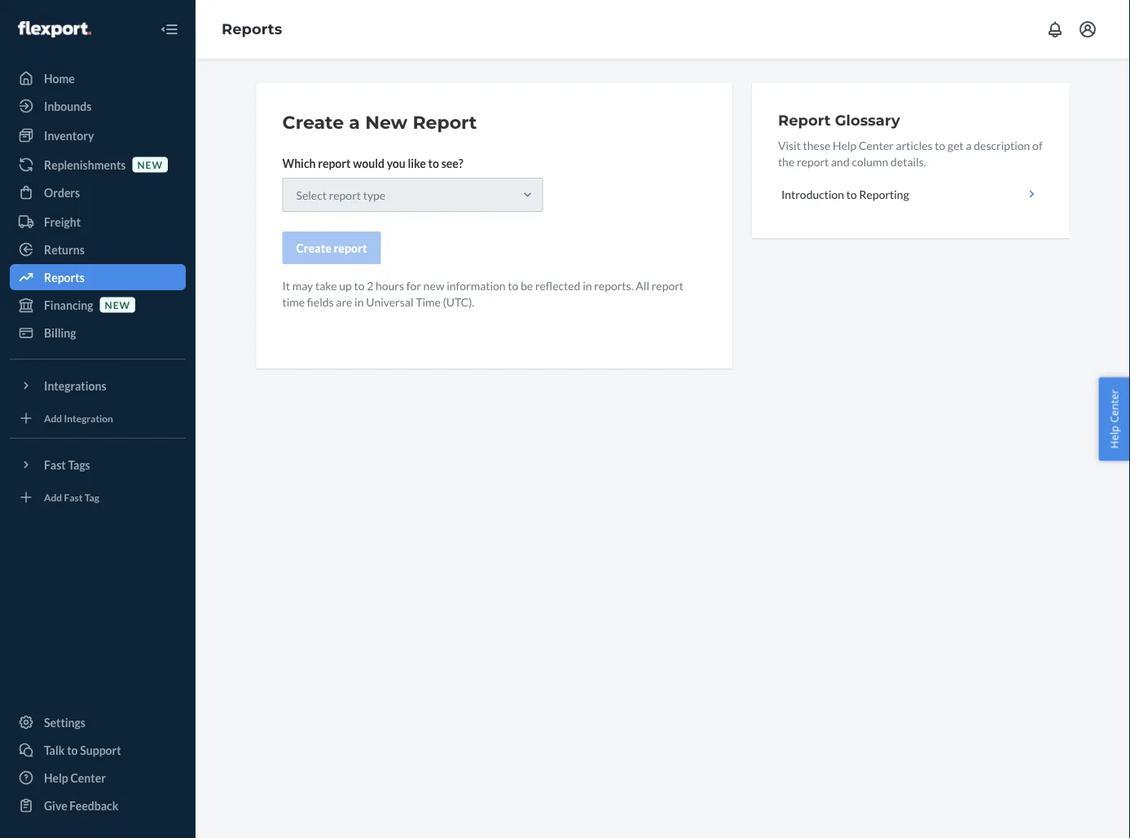 Task type: vqa. For each thing, say whether or not it's contained in the screenshot.
Fast Tags dropdown button
yes



Task type: describe. For each thing, give the bounding box(es) containing it.
new inside 'it may take up to 2 hours for new information to be reflected in reports. all report time fields are in universal time (utc).'
[[424, 278, 445, 292]]

help center inside button
[[1108, 389, 1122, 449]]

create a new report
[[282, 111, 477, 133]]

reporting
[[860, 187, 910, 201]]

reflected
[[536, 278, 581, 292]]

you
[[387, 156, 406, 170]]

integrations
[[44, 379, 106, 393]]

fast inside "fast tags" "dropdown button"
[[44, 458, 66, 472]]

orders link
[[10, 179, 186, 205]]

open notifications image
[[1046, 20, 1066, 39]]

would
[[353, 156, 385, 170]]

the
[[779, 154, 795, 168]]

to left "2"
[[354, 278, 365, 292]]

add integration
[[44, 412, 113, 424]]

create for create a new report
[[282, 111, 344, 133]]

it
[[282, 278, 290, 292]]

details.
[[891, 154, 927, 168]]

report inside visit these help center articles to get a description of the report and column details.
[[797, 154, 829, 168]]

0 horizontal spatial help center
[[44, 771, 106, 785]]

talk to support
[[44, 743, 121, 757]]

create for create report
[[296, 241, 332, 255]]

fast inside add fast tag link
[[64, 491, 83, 503]]

financing
[[44, 298, 93, 312]]

universal
[[366, 295, 414, 309]]

and
[[832, 154, 850, 168]]

which
[[282, 156, 316, 170]]

may
[[292, 278, 313, 292]]

take
[[315, 278, 337, 292]]

new for replenishments
[[137, 159, 163, 170]]

1 report from the left
[[779, 111, 831, 129]]

1 vertical spatial in
[[355, 295, 364, 309]]

integration
[[64, 412, 113, 424]]

report inside 'it may take up to 2 hours for new information to be reflected in reports. all report time fields are in universal time (utc).'
[[652, 278, 684, 292]]

which report would you like to see?
[[282, 156, 464, 170]]

close navigation image
[[160, 20, 179, 39]]

visit these help center articles to get a description of the report and column details.
[[779, 138, 1043, 168]]

get
[[948, 138, 964, 152]]

tag
[[85, 491, 99, 503]]

introduction
[[782, 187, 845, 201]]

introduction to reporting
[[782, 187, 910, 201]]

introduction to reporting button
[[779, 176, 1044, 212]]

articles
[[896, 138, 933, 152]]

billing link
[[10, 320, 186, 346]]

for
[[407, 278, 421, 292]]

to right like
[[428, 156, 439, 170]]

report glossary
[[779, 111, 901, 129]]

report left would
[[318, 156, 351, 170]]

talk to support button
[[10, 737, 186, 763]]

report inside create report button
[[334, 241, 367, 255]]

help center button
[[1099, 377, 1131, 461]]

help inside help center link
[[44, 771, 68, 785]]

time
[[416, 295, 441, 309]]

hours
[[376, 278, 404, 292]]

to inside button
[[847, 187, 858, 201]]

help center link
[[10, 765, 186, 791]]

1 vertical spatial reports link
[[10, 264, 186, 290]]

description
[[975, 138, 1031, 152]]

inventory link
[[10, 122, 186, 148]]

to inside button
[[67, 743, 78, 757]]

of
[[1033, 138, 1043, 152]]

open account menu image
[[1079, 20, 1098, 39]]

reports.
[[595, 278, 634, 292]]

help inside visit these help center articles to get a description of the report and column details.
[[833, 138, 857, 152]]

home link
[[10, 65, 186, 91]]

returns link
[[10, 236, 186, 263]]

tags
[[68, 458, 90, 472]]

all
[[636, 278, 650, 292]]



Task type: locate. For each thing, give the bounding box(es) containing it.
center inside help center button
[[1108, 389, 1122, 423]]

report right all
[[652, 278, 684, 292]]

create inside button
[[296, 241, 332, 255]]

2 vertical spatial help
[[44, 771, 68, 785]]

to right talk on the left of the page
[[67, 743, 78, 757]]

1 horizontal spatial in
[[583, 278, 592, 292]]

a right get
[[967, 138, 972, 152]]

new
[[365, 111, 408, 133]]

0 vertical spatial help center
[[1108, 389, 1122, 449]]

time
[[282, 295, 305, 309]]

freight link
[[10, 209, 186, 235]]

0 vertical spatial add
[[44, 412, 62, 424]]

up
[[339, 278, 352, 292]]

orders
[[44, 185, 80, 199]]

these
[[804, 138, 831, 152]]

0 horizontal spatial new
[[105, 299, 131, 311]]

reports link
[[222, 20, 282, 38], [10, 264, 186, 290]]

billing
[[44, 326, 76, 340]]

1 horizontal spatial center
[[859, 138, 894, 152]]

column
[[852, 154, 889, 168]]

1 horizontal spatial a
[[967, 138, 972, 152]]

in
[[583, 278, 592, 292], [355, 295, 364, 309]]

1 vertical spatial a
[[967, 138, 972, 152]]

help center
[[1108, 389, 1122, 449], [44, 771, 106, 785]]

2 report from the left
[[413, 111, 477, 133]]

0 vertical spatial reports
[[222, 20, 282, 38]]

0 horizontal spatial a
[[349, 111, 360, 133]]

a left new
[[349, 111, 360, 133]]

to left get
[[935, 138, 946, 152]]

0 vertical spatial help
[[833, 138, 857, 152]]

fields
[[307, 295, 334, 309]]

glossary
[[835, 111, 901, 129]]

add for add fast tag
[[44, 491, 62, 503]]

1 vertical spatial add
[[44, 491, 62, 503]]

to
[[935, 138, 946, 152], [428, 156, 439, 170], [847, 187, 858, 201], [354, 278, 365, 292], [508, 278, 519, 292], [67, 743, 78, 757]]

2 vertical spatial center
[[71, 771, 106, 785]]

0 horizontal spatial reports link
[[10, 264, 186, 290]]

0 vertical spatial center
[[859, 138, 894, 152]]

0 horizontal spatial center
[[71, 771, 106, 785]]

inbounds
[[44, 99, 92, 113]]

0 horizontal spatial help
[[44, 771, 68, 785]]

add down fast tags
[[44, 491, 62, 503]]

report down these
[[797, 154, 829, 168]]

visit
[[779, 138, 801, 152]]

returns
[[44, 243, 85, 256]]

create report button
[[282, 232, 381, 264]]

report
[[797, 154, 829, 168], [318, 156, 351, 170], [334, 241, 367, 255], [652, 278, 684, 292]]

1 vertical spatial fast
[[64, 491, 83, 503]]

1 vertical spatial center
[[1108, 389, 1122, 423]]

talk
[[44, 743, 65, 757]]

add fast tag link
[[10, 484, 186, 510]]

help inside help center button
[[1108, 426, 1122, 449]]

new for financing
[[105, 299, 131, 311]]

2 vertical spatial new
[[105, 299, 131, 311]]

in right are
[[355, 295, 364, 309]]

1 add from the top
[[44, 412, 62, 424]]

settings
[[44, 715, 86, 729]]

1 horizontal spatial reports
[[222, 20, 282, 38]]

report
[[779, 111, 831, 129], [413, 111, 477, 133]]

add fast tag
[[44, 491, 99, 503]]

0 vertical spatial a
[[349, 111, 360, 133]]

1 horizontal spatial help center
[[1108, 389, 1122, 449]]

to inside visit these help center articles to get a description of the report and column details.
[[935, 138, 946, 152]]

1 vertical spatial help
[[1108, 426, 1122, 449]]

to left be on the top left of the page
[[508, 278, 519, 292]]

fast tags button
[[10, 452, 186, 478]]

1 vertical spatial help center
[[44, 771, 106, 785]]

information
[[447, 278, 506, 292]]

be
[[521, 278, 533, 292]]

0 horizontal spatial reports
[[44, 270, 85, 284]]

inbounds link
[[10, 93, 186, 119]]

like
[[408, 156, 426, 170]]

in left reports.
[[583, 278, 592, 292]]

fast tags
[[44, 458, 90, 472]]

1 vertical spatial reports
[[44, 270, 85, 284]]

create report
[[296, 241, 367, 255]]

fast left tag
[[64, 491, 83, 503]]

create up may
[[296, 241, 332, 255]]

integrations button
[[10, 373, 186, 399]]

inventory
[[44, 128, 94, 142]]

report up see?
[[413, 111, 477, 133]]

1 vertical spatial new
[[424, 278, 445, 292]]

add integration link
[[10, 405, 186, 431]]

reports
[[222, 20, 282, 38], [44, 270, 85, 284]]

report up up
[[334, 241, 367, 255]]

0 vertical spatial reports link
[[222, 20, 282, 38]]

2 horizontal spatial help
[[1108, 426, 1122, 449]]

add for add integration
[[44, 412, 62, 424]]

report up these
[[779, 111, 831, 129]]

1 horizontal spatial new
[[137, 159, 163, 170]]

(utc).
[[443, 295, 475, 309]]

0 vertical spatial new
[[137, 159, 163, 170]]

are
[[336, 295, 353, 309]]

1 horizontal spatial report
[[779, 111, 831, 129]]

it may take up to 2 hours for new information to be reflected in reports. all report time fields are in universal time (utc).
[[282, 278, 684, 309]]

give
[[44, 799, 67, 812]]

replenishments
[[44, 158, 126, 172]]

new up orders link
[[137, 159, 163, 170]]

support
[[80, 743, 121, 757]]

0 vertical spatial create
[[282, 111, 344, 133]]

2 add from the top
[[44, 491, 62, 503]]

add left integration
[[44, 412, 62, 424]]

0 horizontal spatial report
[[413, 111, 477, 133]]

2 horizontal spatial center
[[1108, 389, 1122, 423]]

center inside visit these help center articles to get a description of the report and column details.
[[859, 138, 894, 152]]

to left reporting
[[847, 187, 858, 201]]

0 horizontal spatial in
[[355, 295, 364, 309]]

see?
[[442, 156, 464, 170]]

give feedback
[[44, 799, 119, 812]]

create up which
[[282, 111, 344, 133]]

freight
[[44, 215, 81, 229]]

0 vertical spatial in
[[583, 278, 592, 292]]

1 horizontal spatial reports link
[[222, 20, 282, 38]]

home
[[44, 71, 75, 85]]

help
[[833, 138, 857, 152], [1108, 426, 1122, 449], [44, 771, 68, 785]]

new up time
[[424, 278, 445, 292]]

create
[[282, 111, 344, 133], [296, 241, 332, 255]]

a inside visit these help center articles to get a description of the report and column details.
[[967, 138, 972, 152]]

flexport logo image
[[18, 21, 91, 37]]

0 vertical spatial fast
[[44, 458, 66, 472]]

2
[[367, 278, 374, 292]]

fast
[[44, 458, 66, 472], [64, 491, 83, 503]]

fast left tags
[[44, 458, 66, 472]]

a
[[349, 111, 360, 133], [967, 138, 972, 152]]

settings link
[[10, 709, 186, 735]]

give feedback button
[[10, 792, 186, 819]]

new
[[137, 159, 163, 170], [424, 278, 445, 292], [105, 299, 131, 311]]

center
[[859, 138, 894, 152], [1108, 389, 1122, 423], [71, 771, 106, 785]]

1 vertical spatial create
[[296, 241, 332, 255]]

2 horizontal spatial new
[[424, 278, 445, 292]]

1 horizontal spatial help
[[833, 138, 857, 152]]

feedback
[[70, 799, 119, 812]]

add
[[44, 412, 62, 424], [44, 491, 62, 503]]

new up billing link
[[105, 299, 131, 311]]

center inside help center link
[[71, 771, 106, 785]]



